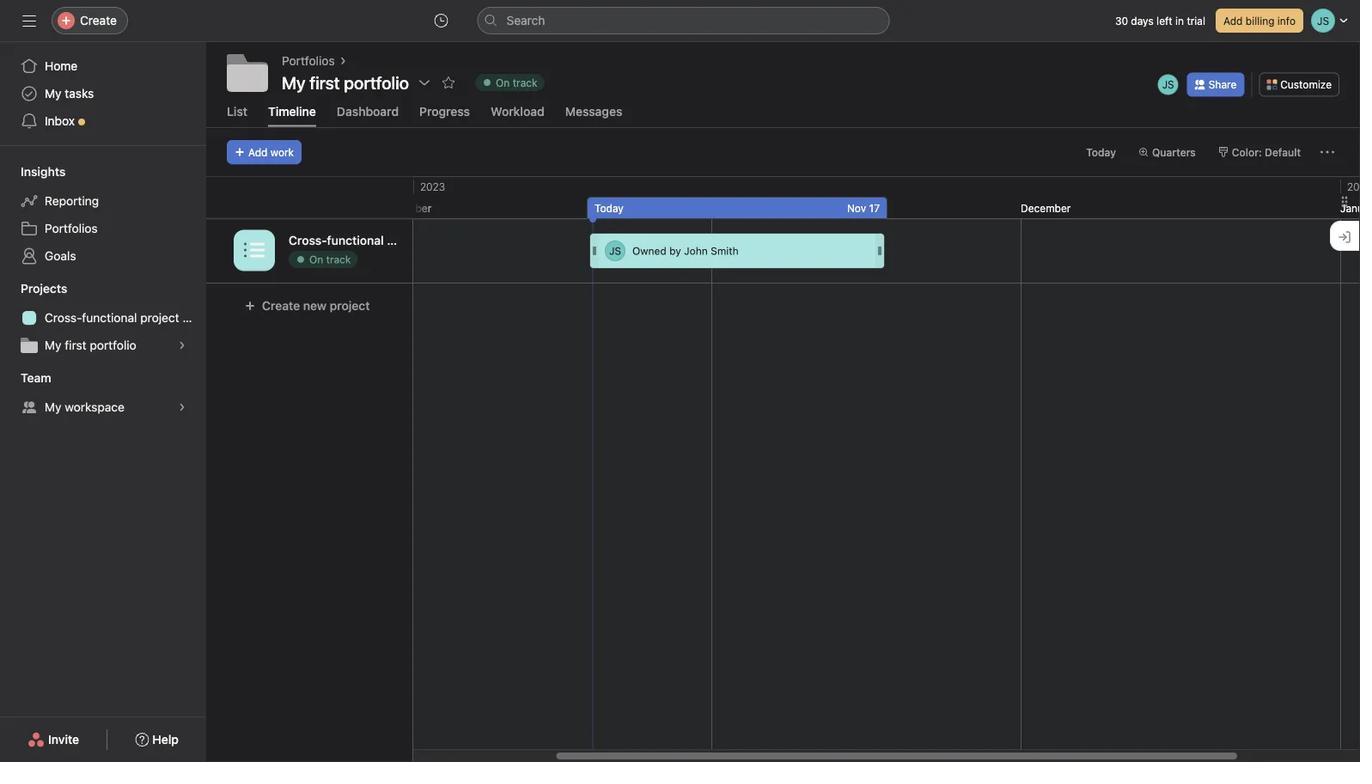Task type: describe. For each thing, give the bounding box(es) containing it.
see details, my first portfolio image
[[177, 340, 187, 351]]

my first portfolio
[[45, 338, 136, 352]]

30 days left in trial
[[1115, 15, 1206, 27]]

goals link
[[10, 242, 196, 270]]

dashboard link
[[337, 104, 399, 127]]

customize
[[1281, 79, 1332, 91]]

create new project
[[262, 298, 370, 313]]

workspace
[[65, 400, 125, 414]]

portfolio
[[90, 338, 136, 352]]

john
[[684, 245, 708, 257]]

new
[[303, 298, 327, 313]]

my for my first portfolio
[[45, 338, 61, 352]]

search
[[507, 13, 545, 27]]

project for cross-functional project plan link
[[140, 311, 179, 325]]

add for add work
[[248, 146, 268, 158]]

help button
[[124, 724, 190, 755]]

teams element
[[0, 363, 206, 425]]

nov
[[847, 202, 866, 214]]

workload link
[[491, 104, 545, 127]]

work
[[271, 146, 294, 158]]

left
[[1157, 15, 1173, 27]]

billing
[[1246, 15, 1275, 27]]

team button
[[0, 370, 51, 387]]

2023
[[420, 180, 445, 192]]

list image
[[244, 240, 265, 261]]

hide sidebar image
[[22, 14, 36, 27]]

messages link
[[565, 104, 623, 127]]

reporting
[[45, 194, 99, 208]]

timeline
[[268, 104, 316, 118]]

my first portfolio
[[282, 72, 409, 92]]

my for my first portfolio
[[282, 72, 306, 92]]

today button
[[1079, 140, 1124, 164]]

cross-functional project plan link
[[10, 304, 206, 332]]

tasks
[[65, 86, 94, 101]]

owned
[[632, 245, 667, 257]]

search button
[[477, 7, 890, 34]]

my workspace link
[[10, 394, 196, 421]]

on inside popup button
[[496, 76, 510, 89]]

add work
[[248, 146, 294, 158]]

default
[[1265, 146, 1301, 158]]

insights button
[[0, 163, 66, 180]]

0 vertical spatial js
[[1162, 79, 1175, 91]]

inbox
[[45, 114, 75, 128]]

more actions image
[[1321, 145, 1335, 159]]

30
[[1115, 15, 1128, 27]]

customize button
[[1259, 73, 1340, 97]]

my workspace
[[45, 400, 125, 414]]

17
[[869, 202, 880, 214]]

0 vertical spatial portfolios
[[282, 54, 335, 68]]

color: default
[[1232, 146, 1301, 158]]

on track button
[[468, 70, 552, 95]]

invite button
[[16, 724, 90, 755]]

inbox link
[[10, 107, 196, 135]]

2 horizontal spatial project
[[387, 233, 427, 247]]

progress link
[[419, 104, 470, 127]]

projects button
[[0, 280, 67, 297]]

add for add billing info
[[1224, 15, 1243, 27]]

0 horizontal spatial track
[[326, 253, 351, 265]]

reporting link
[[10, 187, 196, 215]]

project for 'create new project' button
[[330, 298, 370, 313]]

search list box
[[477, 7, 890, 34]]

list link
[[227, 104, 247, 127]]

show options image
[[418, 76, 431, 89]]

functional inside projects element
[[82, 311, 137, 325]]

november
[[712, 202, 762, 214]]

0 horizontal spatial portfolios link
[[10, 215, 196, 242]]

my first portfolio link
[[10, 332, 196, 359]]

first portfolio
[[310, 72, 409, 92]]



Task type: vqa. For each thing, say whether or not it's contained in the screenshot.
22
no



Task type: locate. For each thing, give the bounding box(es) containing it.
add left billing
[[1224, 15, 1243, 27]]

my inside teams element
[[45, 400, 61, 414]]

create up home link
[[80, 13, 117, 27]]

plan inside projects element
[[183, 311, 206, 325]]

my left the 'tasks'
[[45, 86, 61, 101]]

1 vertical spatial add
[[248, 146, 268, 158]]

0 horizontal spatial cross-
[[45, 311, 82, 325]]

0 vertical spatial functional
[[327, 233, 384, 247]]

goals
[[45, 249, 76, 263]]

on up create new project
[[309, 253, 323, 265]]

team
[[21, 371, 51, 385]]

my for my tasks
[[45, 86, 61, 101]]

portfolios link up my first portfolio
[[282, 52, 335, 70]]

1 vertical spatial on track
[[309, 253, 351, 265]]

1 horizontal spatial add
[[1224, 15, 1243, 27]]

smith
[[711, 245, 739, 257]]

1 horizontal spatial on track
[[496, 76, 538, 89]]

1 horizontal spatial functional
[[327, 233, 384, 247]]

color:
[[1232, 146, 1262, 158]]

202
[[1347, 180, 1360, 192]]

0 horizontal spatial cross-functional project plan
[[45, 311, 206, 325]]

cross-
[[289, 233, 327, 247], [45, 311, 82, 325]]

0 horizontal spatial plan
[[183, 311, 206, 325]]

0 horizontal spatial add
[[248, 146, 268, 158]]

on up workload
[[496, 76, 510, 89]]

color: default button
[[1211, 140, 1309, 164]]

cross-functional project plan inside projects element
[[45, 311, 206, 325]]

1 horizontal spatial today
[[1086, 146, 1116, 158]]

home
[[45, 59, 78, 73]]

info
[[1278, 15, 1296, 27]]

portfolios
[[282, 54, 335, 68], [45, 221, 98, 235]]

days
[[1131, 15, 1154, 27]]

track
[[513, 76, 538, 89], [326, 253, 351, 265]]

global element
[[0, 42, 206, 145]]

add work button
[[227, 140, 302, 164]]

history image
[[434, 14, 448, 27]]

nov 17
[[847, 202, 880, 214]]

project up the see details, my first portfolio icon
[[140, 311, 179, 325]]

projects element
[[0, 273, 206, 363]]

functional up portfolio
[[82, 311, 137, 325]]

today inside button
[[1086, 146, 1116, 158]]

plan
[[430, 233, 455, 247], [183, 311, 206, 325]]

workload
[[491, 104, 545, 118]]

1 horizontal spatial cross-functional project plan
[[289, 233, 455, 247]]

0 vertical spatial on
[[496, 76, 510, 89]]

project inside 'create new project' button
[[330, 298, 370, 313]]

my left first
[[45, 338, 61, 352]]

my tasks link
[[10, 80, 196, 107]]

my down team
[[45, 400, 61, 414]]

js left share button
[[1162, 79, 1175, 91]]

1 vertical spatial today
[[595, 202, 624, 214]]

first
[[65, 338, 86, 352]]

october
[[392, 202, 432, 214]]

owned by john smith
[[632, 245, 739, 257]]

js left owned
[[609, 245, 621, 257]]

my tasks
[[45, 86, 94, 101]]

0 vertical spatial plan
[[430, 233, 455, 247]]

dashboard
[[337, 104, 399, 118]]

portfolios down reporting
[[45, 221, 98, 235]]

0 vertical spatial on track
[[496, 76, 538, 89]]

create for create
[[80, 13, 117, 27]]

my inside projects element
[[45, 338, 61, 352]]

1 vertical spatial functional
[[82, 311, 137, 325]]

portfolios inside insights element
[[45, 221, 98, 235]]

1 horizontal spatial portfolios link
[[282, 52, 335, 70]]

my
[[282, 72, 306, 92], [45, 86, 61, 101], [45, 338, 61, 352], [45, 400, 61, 414]]

1 horizontal spatial js
[[1162, 79, 1175, 91]]

1 horizontal spatial on
[[496, 76, 510, 89]]

on track up create new project
[[309, 253, 351, 265]]

my for my workspace
[[45, 400, 61, 414]]

projects
[[21, 281, 67, 296]]

cross- right list 'icon'
[[289, 233, 327, 247]]

project inside cross-functional project plan link
[[140, 311, 179, 325]]

trial
[[1187, 15, 1206, 27]]

add billing info
[[1224, 15, 1296, 27]]

0 vertical spatial track
[[513, 76, 538, 89]]

add left the work
[[248, 146, 268, 158]]

project down october on the top
[[387, 233, 427, 247]]

portfolios link
[[282, 52, 335, 70], [10, 215, 196, 242]]

0 vertical spatial cross-functional project plan
[[289, 233, 455, 247]]

portfolios up my first portfolio
[[282, 54, 335, 68]]

add to starred image
[[442, 76, 456, 89]]

share button
[[1187, 73, 1245, 97]]

cross-functional project plan down october on the top
[[289, 233, 455, 247]]

track up workload
[[513, 76, 538, 89]]

track inside on track popup button
[[513, 76, 538, 89]]

messages
[[565, 104, 623, 118]]

on track inside popup button
[[496, 76, 538, 89]]

cross-functional project plan
[[289, 233, 455, 247], [45, 311, 206, 325]]

0 horizontal spatial js
[[609, 245, 621, 257]]

0 horizontal spatial on
[[309, 253, 323, 265]]

plan up the see details, my first portfolio icon
[[183, 311, 206, 325]]

quarters
[[1152, 146, 1196, 158]]

in
[[1176, 15, 1184, 27]]

by
[[670, 245, 681, 257]]

0 vertical spatial create
[[80, 13, 117, 27]]

1 vertical spatial portfolios link
[[10, 215, 196, 242]]

add
[[1224, 15, 1243, 27], [248, 146, 268, 158]]

portfolios link down reporting
[[10, 215, 196, 242]]

1 horizontal spatial plan
[[430, 233, 455, 247]]

1 horizontal spatial project
[[330, 298, 370, 313]]

create new project button
[[234, 290, 381, 321]]

0 vertical spatial portfolios link
[[282, 52, 335, 70]]

1 vertical spatial plan
[[183, 311, 206, 325]]

1 horizontal spatial cross-
[[289, 233, 327, 247]]

quarters button
[[1131, 140, 1204, 164]]

cross- up first
[[45, 311, 82, 325]]

share
[[1209, 79, 1237, 91]]

0 horizontal spatial portfolios
[[45, 221, 98, 235]]

create
[[80, 13, 117, 27], [262, 298, 300, 313]]

insights element
[[0, 156, 206, 273]]

insights
[[21, 165, 66, 179]]

create left new
[[262, 298, 300, 313]]

on track up workload
[[496, 76, 538, 89]]

1 vertical spatial cross-
[[45, 311, 82, 325]]

functional up create new project
[[327, 233, 384, 247]]

project
[[387, 233, 427, 247], [330, 298, 370, 313], [140, 311, 179, 325]]

js
[[1162, 79, 1175, 91], [609, 245, 621, 257]]

today
[[1086, 146, 1116, 158], [595, 202, 624, 214]]

0 vertical spatial today
[[1086, 146, 1116, 158]]

0 horizontal spatial today
[[595, 202, 624, 214]]

0 vertical spatial add
[[1224, 15, 1243, 27]]

1 horizontal spatial create
[[262, 298, 300, 313]]

1 horizontal spatial track
[[513, 76, 538, 89]]

0 horizontal spatial create
[[80, 13, 117, 27]]

create inside button
[[262, 298, 300, 313]]

add billing info button
[[1216, 9, 1304, 33]]

plan down october on the top
[[430, 233, 455, 247]]

1 vertical spatial track
[[326, 253, 351, 265]]

janu
[[1341, 202, 1360, 214]]

my inside global element
[[45, 86, 61, 101]]

1 vertical spatial js
[[609, 245, 621, 257]]

on
[[496, 76, 510, 89], [309, 253, 323, 265]]

my up timeline
[[282, 72, 306, 92]]

project right new
[[330, 298, 370, 313]]

progress
[[419, 104, 470, 118]]

1 vertical spatial create
[[262, 298, 300, 313]]

create button
[[52, 7, 128, 34]]

see details, my workspace image
[[177, 402, 187, 412]]

track up create new project
[[326, 253, 351, 265]]

create for create new project
[[262, 298, 300, 313]]

0 vertical spatial cross-
[[289, 233, 327, 247]]

help
[[152, 733, 179, 747]]

cross- inside projects element
[[45, 311, 82, 325]]

1 horizontal spatial portfolios
[[282, 54, 335, 68]]

1 vertical spatial portfolios
[[45, 221, 98, 235]]

1 vertical spatial cross-functional project plan
[[45, 311, 206, 325]]

0 horizontal spatial functional
[[82, 311, 137, 325]]

0 horizontal spatial project
[[140, 311, 179, 325]]

timeline link
[[268, 104, 316, 127]]

invite
[[48, 733, 79, 747]]

list
[[227, 104, 247, 118]]

home link
[[10, 52, 196, 80]]

1 vertical spatial on
[[309, 253, 323, 265]]

functional
[[327, 233, 384, 247], [82, 311, 137, 325]]

0 horizontal spatial on track
[[309, 253, 351, 265]]

december
[[1021, 202, 1071, 214]]

create inside dropdown button
[[80, 13, 117, 27]]

cross-functional project plan up portfolio
[[45, 311, 206, 325]]



